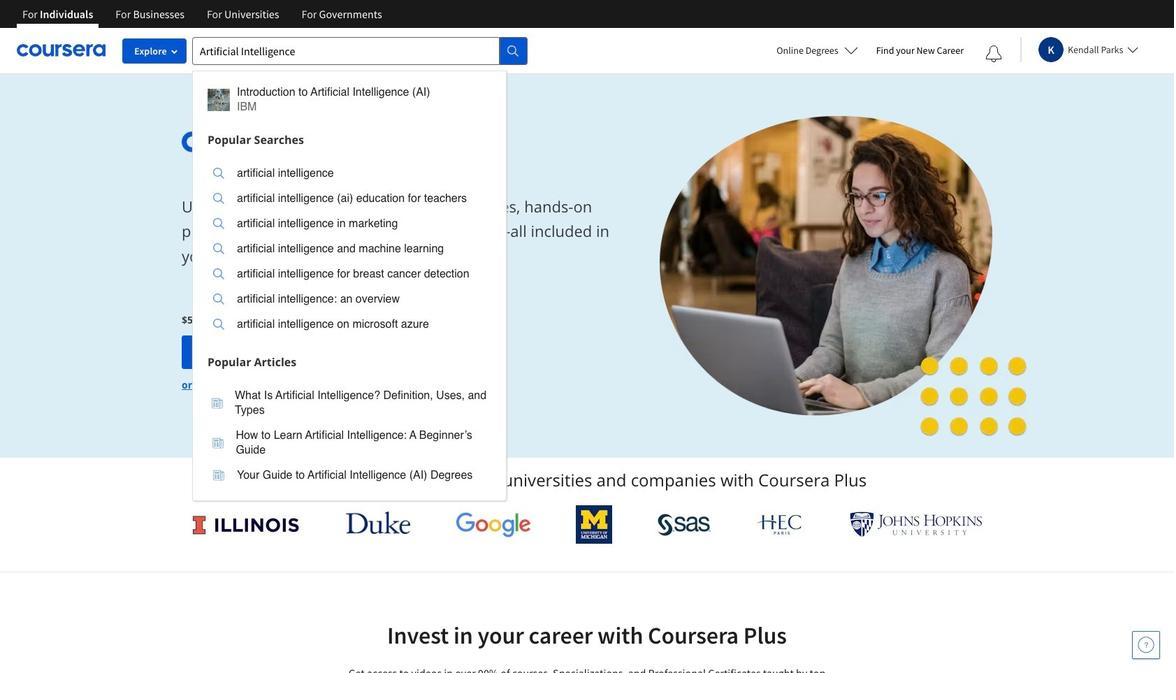Task type: vqa. For each thing, say whether or not it's contained in the screenshot.
of inside the Provides A Great Learning Experience. Was Difficult For Someone Who Does Not Have A Finance Background But Did Learn A Lot Of New And Interesting Things.
no



Task type: locate. For each thing, give the bounding box(es) containing it.
list box
[[193, 152, 506, 349], [193, 374, 506, 500]]

1 vertical spatial list box
[[193, 374, 506, 500]]

None search field
[[192, 37, 528, 501]]

university of michigan image
[[576, 505, 613, 544]]

help center image
[[1138, 637, 1155, 654]]

1 list box from the top
[[193, 152, 506, 349]]

0 vertical spatial list box
[[193, 152, 506, 349]]

suggestion image image
[[208, 88, 230, 111], [213, 168, 224, 179], [213, 193, 224, 204], [213, 218, 224, 229], [213, 243, 224, 254], [213, 268, 224, 280], [213, 294, 224, 305], [213, 319, 224, 330], [212, 397, 223, 409], [213, 437, 224, 448], [213, 470, 224, 481]]

autocomplete results list box
[[192, 70, 507, 501]]

johns hopkins university image
[[850, 512, 983, 538]]

university of illinois at urbana-champaign image
[[192, 513, 301, 536]]



Task type: describe. For each thing, give the bounding box(es) containing it.
hec paris image
[[756, 510, 805, 539]]

coursera image
[[17, 39, 106, 62]]

duke university image
[[346, 512, 410, 534]]

What do you want to learn? text field
[[192, 37, 500, 65]]

coursera plus image
[[182, 131, 394, 152]]

sas image
[[658, 513, 711, 536]]

2 list box from the top
[[193, 374, 506, 500]]

banner navigation
[[11, 0, 393, 28]]

google image
[[456, 512, 531, 538]]



